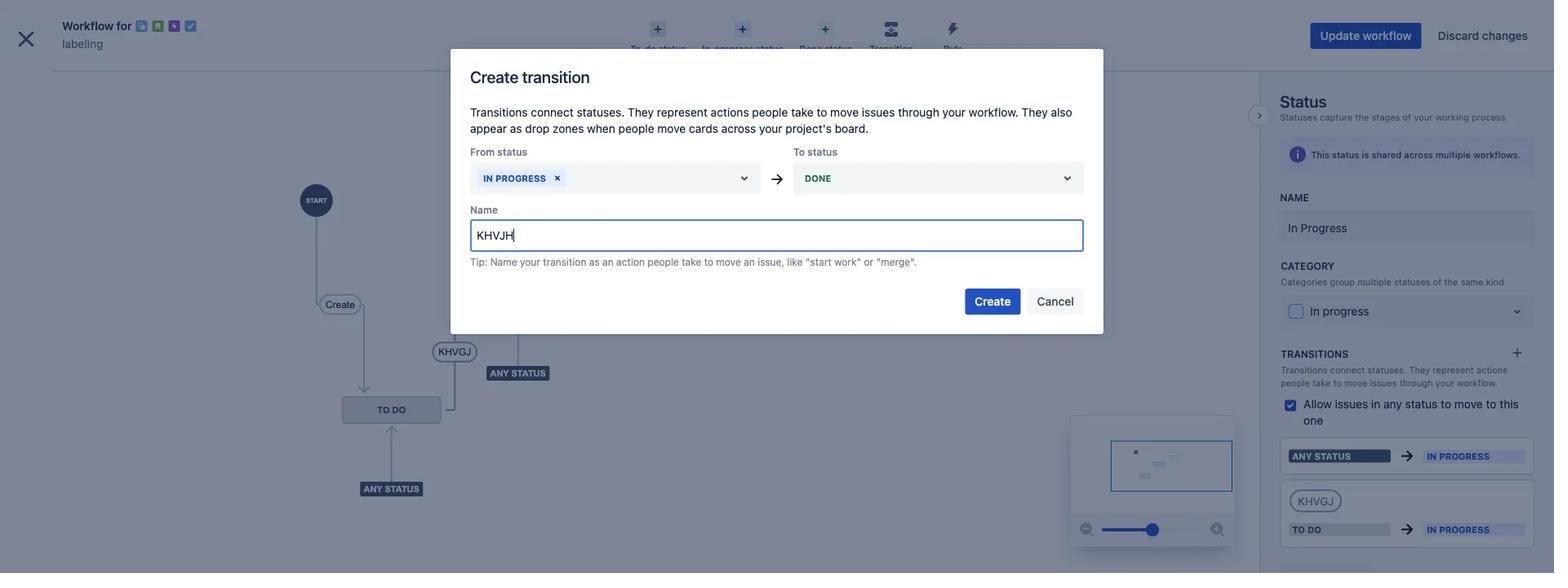 Task type: describe. For each thing, give the bounding box(es) containing it.
create for create
[[975, 295, 1011, 309]]

Zoom level range field
[[1102, 514, 1203, 547]]

to-
[[630, 44, 645, 54]]

update workflow
[[1320, 29, 1412, 42]]

status left 'transition' in the right top of the page
[[825, 44, 852, 54]]

categories
[[1281, 277, 1327, 288]]

you're in the workflow viewfinder, use the arrow keys to move it element
[[1071, 416, 1234, 514]]

actions for transitions connect statuses. they represent actions people take to move issues through your workflow. they also appear as drop zones when people move cards across your project's board.
[[711, 106, 749, 119]]

zones
[[553, 122, 584, 135]]

across
[[721, 122, 756, 135]]

they for transitions connect statuses. they represent actions people take to move issues through your workflow. they also appear as drop zones when people move cards across your project's board.
[[628, 106, 654, 119]]

or
[[864, 257, 874, 268]]

transitions for transitions connect statuses. they represent actions people take to move issues through your workflow.
[[1281, 365, 1328, 376]]

statuses. for transitions connect statuses. they represent actions people take to move issues through your workflow.
[[1368, 365, 1407, 376]]

From status text field
[[569, 170, 572, 187]]

done for done
[[805, 173, 831, 184]]

discard
[[1438, 29, 1479, 42]]

category
[[1281, 261, 1335, 272]]

any
[[1384, 398, 1402, 411]]

statuses
[[1280, 112, 1317, 122]]

your inside status statuses capture the stages of your working process.
[[1414, 112, 1433, 122]]

progress for in-
[[715, 44, 753, 54]]

take for transitions connect statuses. they represent actions people take to move issues through your workflow. they also appear as drop zones when people move cards across your project's board.
[[791, 106, 814, 119]]

transitions connect statuses. they represent actions people take to move issues through your workflow.
[[1281, 365, 1508, 388]]

"start
[[805, 257, 832, 268]]

discard changes
[[1438, 29, 1528, 42]]

statuses
[[1394, 277, 1431, 288]]

status right do
[[659, 44, 686, 54]]

status right from
[[497, 147, 527, 158]]

people right when
[[618, 122, 654, 135]]

1 vertical spatial transitions
[[1281, 349, 1349, 360]]

create transition image
[[1511, 347, 1524, 360]]

through for transitions connect statuses. they represent actions people take to move issues through your workflow.
[[1400, 378, 1433, 388]]

transition button
[[860, 16, 922, 56]]

the inside status statuses capture the stages of your working process.
[[1355, 112, 1369, 122]]

done status
[[799, 44, 852, 54]]

working
[[1435, 112, 1469, 122]]

when
[[587, 122, 615, 135]]

category categories group multiple statuses of the same kind.
[[1281, 261, 1507, 288]]

0 horizontal spatial take
[[682, 257, 701, 268]]

stages
[[1372, 112, 1400, 122]]

same
[[1461, 277, 1484, 288]]

as inside transitions connect statuses. they represent actions people take to move issues through your workflow. they also appear as drop zones when people move cards across your project's board.
[[510, 122, 522, 135]]

labeling link
[[62, 34, 103, 54]]

progress inside create transition dialog
[[495, 173, 546, 184]]

status statuses capture the stages of your working process.
[[1280, 91, 1508, 122]]

from status
[[470, 147, 527, 158]]

labeling
[[62, 37, 103, 51]]

take for transitions connect statuses. they represent actions people take to move issues through your workflow.
[[1313, 378, 1331, 388]]

open image for from status
[[735, 169, 754, 188]]

your right tip: on the top
[[520, 257, 540, 268]]

create transition
[[470, 67, 590, 86]]

of for status
[[1403, 112, 1411, 122]]

"merge".
[[876, 257, 917, 268]]

people inside transitions connect statuses. they represent actions people take to move issues through your workflow.
[[1281, 378, 1310, 388]]

any status
[[1292, 451, 1351, 462]]

your inside transitions connect statuses. they represent actions people take to move issues through your workflow.
[[1436, 378, 1454, 388]]

to inside transitions connect statuses. they represent actions people take to move issues through your workflow.
[[1333, 378, 1342, 388]]

tip: name your transition as an action people take to move an issue, like "start work" or "merge".
[[470, 257, 917, 268]]

from
[[470, 147, 495, 158]]

update workflow button
[[1311, 23, 1422, 49]]

board.
[[835, 122, 869, 135]]

of for category
[[1433, 277, 1442, 288]]

actions for transitions connect statuses. they represent actions people take to move issues through your workflow.
[[1477, 365, 1508, 376]]

1 an from the left
[[602, 257, 614, 268]]

1 horizontal spatial as
[[589, 257, 600, 268]]

people up across
[[752, 106, 788, 119]]

status dialog
[[0, 0, 1554, 574]]

to do
[[1292, 525, 1321, 536]]

zoom in image
[[1208, 521, 1228, 540]]

tip:
[[470, 257, 488, 268]]



Task type: vqa. For each thing, say whether or not it's contained in the screenshot.
the right "To"
yes



Task type: locate. For each thing, give the bounding box(es) containing it.
in
[[483, 173, 493, 184], [1288, 221, 1298, 235], [1310, 305, 1320, 318], [1427, 451, 1437, 462], [1427, 525, 1437, 536]]

workflow. for transitions connect statuses. they represent actions people take to move issues through your workflow.
[[1457, 378, 1498, 388]]

status right any
[[1315, 451, 1351, 462]]

done
[[799, 44, 822, 54], [805, 173, 831, 184]]

0 horizontal spatial as
[[510, 122, 522, 135]]

0 horizontal spatial the
[[1355, 112, 1369, 122]]

0 vertical spatial take
[[791, 106, 814, 119]]

1 horizontal spatial workflow.
[[1457, 378, 1498, 388]]

issue,
[[758, 257, 784, 268]]

to
[[793, 147, 805, 158], [1292, 525, 1305, 536]]

create inside button
[[975, 295, 1011, 309]]

issues left in
[[1335, 398, 1368, 411]]

close workflow editor image
[[13, 26, 39, 52]]

2 horizontal spatial they
[[1409, 365, 1430, 376]]

name up tip: on the top
[[470, 204, 498, 215]]

open image down also
[[1058, 169, 1077, 188]]

cards
[[689, 122, 718, 135]]

update
[[1320, 29, 1360, 42]]

workflow. left also
[[969, 106, 1019, 119]]

create left cancel
[[975, 295, 1011, 309]]

in-
[[702, 44, 715, 54]]

1 vertical spatial name
[[470, 204, 498, 215]]

to inside transitions connect statuses. they represent actions people take to move issues through your workflow. they also appear as drop zones when people move cards across your project's board.
[[817, 106, 827, 119]]

of inside status statuses capture the stages of your working process.
[[1403, 112, 1411, 122]]

connect for transitions connect statuses. they represent actions people take to move issues through your workflow.
[[1330, 365, 1365, 376]]

in progress
[[483, 173, 546, 184], [1288, 221, 1348, 235], [1427, 451, 1490, 462], [1427, 525, 1490, 536]]

0 horizontal spatial statuses.
[[577, 106, 625, 119]]

transitions down in progress
[[1281, 349, 1349, 360]]

2 horizontal spatial take
[[1313, 378, 1331, 388]]

2 vertical spatial take
[[1313, 378, 1331, 388]]

they for transitions connect statuses. they represent actions people take to move issues through your workflow.
[[1409, 365, 1430, 376]]

actions up across
[[711, 106, 749, 119]]

1 vertical spatial done
[[805, 173, 831, 184]]

your up allow issues in any status to move to this one
[[1436, 378, 1454, 388]]

any
[[1292, 451, 1312, 462]]

this
[[1500, 398, 1519, 411]]

done for done status
[[799, 44, 822, 54]]

of inside category categories group multiple statuses of the same kind.
[[1433, 277, 1442, 288]]

process.
[[1472, 112, 1508, 122]]

drop
[[525, 122, 550, 135]]

your right across
[[759, 122, 782, 135]]

1 horizontal spatial they
[[1022, 106, 1048, 119]]

1 horizontal spatial connect
[[1330, 365, 1365, 376]]

group
[[1330, 277, 1355, 288]]

multiple
[[1358, 277, 1392, 288]]

workflow. inside transitions connect statuses. they represent actions people take to move issues through your workflow. they also appear as drop zones when people move cards across your project's board.
[[969, 106, 1019, 119]]

as left action
[[589, 257, 600, 268]]

1 vertical spatial take
[[682, 257, 701, 268]]

1 horizontal spatial through
[[1400, 378, 1433, 388]]

1 vertical spatial workflow.
[[1457, 378, 1498, 388]]

of right "statuses"
[[1433, 277, 1442, 288]]

status inside allow issues in any status to move to this one
[[1405, 398, 1438, 411]]

0 horizontal spatial workflow.
[[969, 106, 1019, 119]]

to status
[[793, 147, 838, 158]]

progress for in
[[1323, 305, 1369, 318]]

they down to-
[[628, 106, 654, 119]]

1 vertical spatial transition
[[543, 257, 586, 268]]

0 horizontal spatial connect
[[531, 106, 574, 119]]

status
[[1280, 91, 1327, 111], [1315, 451, 1351, 462]]

1 vertical spatial statuses.
[[1368, 365, 1407, 376]]

actions up this
[[1477, 365, 1508, 376]]

people up allow
[[1281, 378, 1310, 388]]

the
[[1355, 112, 1369, 122], [1444, 277, 1458, 288]]

0 vertical spatial issues
[[862, 106, 895, 119]]

issues for transitions connect statuses. they represent actions people take to move issues through your workflow.
[[1370, 378, 1397, 388]]

1 horizontal spatial of
[[1433, 277, 1442, 288]]

open image for to status
[[1058, 169, 1077, 188]]

0 vertical spatial represent
[[657, 106, 708, 119]]

as
[[510, 122, 522, 135], [589, 257, 600, 268]]

like
[[787, 257, 803, 268]]

open image
[[1508, 302, 1527, 322]]

status inside 'popup button'
[[756, 44, 783, 54]]

to left do
[[1292, 525, 1305, 536]]

represent inside transitions connect statuses. they represent actions people take to move issues through your workflow.
[[1433, 365, 1474, 376]]

done inside done status popup button
[[799, 44, 822, 54]]

1 vertical spatial the
[[1444, 277, 1458, 288]]

statuses. inside transitions connect statuses. they represent actions people take to move issues through your workflow.
[[1368, 365, 1407, 376]]

workflow for
[[62, 19, 132, 33]]

0 horizontal spatial an
[[602, 257, 614, 268]]

1 horizontal spatial actions
[[1477, 365, 1508, 376]]

1 horizontal spatial the
[[1444, 277, 1458, 288]]

progress right to-do status on the left top of the page
[[715, 44, 753, 54]]

zoom out image
[[1078, 521, 1097, 540]]

1 horizontal spatial create
[[975, 295, 1011, 309]]

name right tip: on the top
[[490, 257, 517, 268]]

0 vertical spatial to
[[793, 147, 805, 158]]

0 horizontal spatial they
[[628, 106, 654, 119]]

represent
[[657, 106, 708, 119], [1433, 365, 1474, 376]]

status
[[659, 44, 686, 54], [756, 44, 783, 54], [825, 44, 852, 54], [497, 147, 527, 158], [807, 147, 838, 158], [1405, 398, 1438, 411]]

issues inside transitions connect statuses. they represent actions people take to move issues through your workflow. they also appear as drop zones when people move cards across your project's board.
[[862, 106, 895, 119]]

0 vertical spatial transition
[[522, 67, 590, 86]]

action
[[616, 257, 645, 268]]

status left done status
[[756, 44, 783, 54]]

2 an from the left
[[744, 257, 755, 268]]

take
[[791, 106, 814, 119], [682, 257, 701, 268], [1313, 378, 1331, 388]]

represent up allow issues in any status to move to this one
[[1433, 365, 1474, 376]]

workflow. for transitions connect statuses. they represent actions people take to move issues through your workflow. they also appear as drop zones when people move cards across your project's board.
[[969, 106, 1019, 119]]

workflow. up allow issues in any status to move to this one
[[1457, 378, 1498, 388]]

done right to status text box
[[805, 173, 831, 184]]

statuses.
[[577, 106, 625, 119], [1368, 365, 1407, 376]]

2 vertical spatial transitions
[[1281, 365, 1328, 376]]

through for transitions connect statuses. they represent actions people take to move issues through your workflow. they also appear as drop zones when people move cards across your project's board.
[[898, 106, 939, 119]]

0 vertical spatial through
[[898, 106, 939, 119]]

move inside transitions connect statuses. they represent actions people take to move issues through your workflow.
[[1345, 378, 1367, 388]]

1 horizontal spatial issues
[[1335, 398, 1368, 411]]

open image down across
[[735, 169, 754, 188]]

0 horizontal spatial issues
[[862, 106, 895, 119]]

move inside allow issues in any status to move to this one
[[1454, 398, 1483, 411]]

represent for transitions connect statuses. they represent actions people take to move issues through your workflow.
[[1433, 365, 1474, 376]]

jira software image
[[42, 13, 152, 32], [42, 13, 152, 32]]

0 vertical spatial workflow.
[[969, 106, 1019, 119]]

1 open image from the left
[[735, 169, 754, 188]]

create transition dialog
[[451, 49, 1104, 335]]

do
[[645, 44, 656, 54]]

progress inside 'popup button'
[[715, 44, 753, 54]]

2 horizontal spatial issues
[[1370, 378, 1397, 388]]

0 horizontal spatial open image
[[735, 169, 754, 188]]

one
[[1304, 414, 1323, 427]]

to
[[817, 106, 827, 119], [704, 257, 713, 268], [1333, 378, 1342, 388], [1441, 398, 1451, 411], [1486, 398, 1497, 411]]

in inside create transition dialog
[[483, 173, 493, 184]]

an left issue,
[[744, 257, 755, 268]]

move
[[830, 106, 859, 119], [657, 122, 686, 135], [716, 257, 741, 268], [1345, 378, 1367, 388], [1454, 398, 1483, 411]]

to down project's
[[793, 147, 805, 158]]

people right action
[[648, 257, 679, 268]]

through inside transitions connect statuses. they represent actions people take to move issues through your workflow.
[[1400, 378, 1433, 388]]

1 vertical spatial to
[[1292, 525, 1305, 536]]

0 vertical spatial actions
[[711, 106, 749, 119]]

2 vertical spatial issues
[[1335, 398, 1368, 411]]

create up appear
[[470, 67, 518, 86]]

progress
[[495, 173, 546, 184], [1301, 221, 1348, 235], [1439, 451, 1490, 462], [1439, 525, 1490, 536]]

issues up in
[[1370, 378, 1397, 388]]

1 vertical spatial progress
[[1323, 305, 1369, 318]]

1 horizontal spatial to
[[1292, 525, 1305, 536]]

0 horizontal spatial to
[[793, 147, 805, 158]]

0 vertical spatial done
[[799, 44, 822, 54]]

transition up "zones"
[[522, 67, 590, 86]]

progress
[[715, 44, 753, 54], [1323, 305, 1369, 318]]

0 horizontal spatial of
[[1403, 112, 1411, 122]]

issues inside allow issues in any status to move to this one
[[1335, 398, 1368, 411]]

0 vertical spatial name
[[1280, 192, 1309, 204]]

your left working
[[1414, 112, 1433, 122]]

through
[[898, 106, 939, 119], [1400, 378, 1433, 388]]

they left also
[[1022, 106, 1048, 119]]

actions inside transitions connect statuses. they represent actions people take to move issues through your workflow.
[[1477, 365, 1508, 376]]

2 vertical spatial name
[[490, 257, 517, 268]]

transitions inside transitions connect statuses. they represent actions people take to move issues through your workflow.
[[1281, 365, 1328, 376]]

issues up board.
[[862, 106, 895, 119]]

cancel button
[[1027, 289, 1084, 315]]

do
[[1308, 525, 1321, 536]]

of
[[1403, 112, 1411, 122], [1433, 277, 1442, 288]]

take right action
[[682, 257, 701, 268]]

clear image
[[551, 172, 564, 185]]

for
[[116, 19, 132, 33]]

status inside status statuses capture the stages of your working process.
[[1280, 91, 1327, 111]]

create for create transition
[[470, 67, 518, 86]]

done right in-progress status
[[799, 44, 822, 54]]

1 vertical spatial status
[[1315, 451, 1351, 462]]

take inside transitions connect statuses. they represent actions people take to move issues through your workflow. they also appear as drop zones when people move cards across your project's board.
[[791, 106, 814, 119]]

1 horizontal spatial take
[[791, 106, 814, 119]]

0 vertical spatial progress
[[715, 44, 753, 54]]

take up project's
[[791, 106, 814, 119]]

banner
[[0, 0, 1554, 46]]

0 horizontal spatial create
[[470, 67, 518, 86]]

0 horizontal spatial represent
[[657, 106, 708, 119]]

connect for transitions connect statuses. they represent actions people take to move issues through your workflow. they also appear as drop zones when people move cards across your project's board.
[[531, 106, 574, 119]]

1 horizontal spatial open image
[[1058, 169, 1077, 188]]

1 vertical spatial as
[[589, 257, 600, 268]]

0 horizontal spatial progress
[[715, 44, 753, 54]]

connect up drop on the top
[[531, 106, 574, 119]]

status up statuses
[[1280, 91, 1327, 111]]

allow
[[1304, 398, 1332, 411]]

0 vertical spatial status
[[1280, 91, 1327, 111]]

name inside status dialog
[[1280, 192, 1309, 204]]

1 vertical spatial create
[[975, 295, 1011, 309]]

group
[[7, 299, 189, 420], [7, 299, 189, 376], [7, 376, 189, 420]]

1 horizontal spatial an
[[744, 257, 755, 268]]

rule
[[944, 44, 963, 54]]

1 vertical spatial through
[[1400, 378, 1433, 388]]

to for to status
[[793, 147, 805, 158]]

through down 'transition' in the right top of the page
[[898, 106, 939, 119]]

they
[[628, 106, 654, 119], [1022, 106, 1048, 119], [1409, 365, 1430, 376]]

0 vertical spatial the
[[1355, 112, 1369, 122]]

represent inside transitions connect statuses. they represent actions people take to move issues through your workflow. they also appear as drop zones when people move cards across your project's board.
[[657, 106, 708, 119]]

connect
[[531, 106, 574, 119], [1330, 365, 1365, 376]]

workflow
[[1363, 29, 1412, 42]]

allow issues in any status to move to this one
[[1304, 398, 1519, 427]]

issues for transitions connect statuses. they represent actions people take to move issues through your workflow. they also appear as drop zones when people move cards across your project's board.
[[862, 106, 895, 119]]

the left stages
[[1355, 112, 1369, 122]]

represent up cards
[[657, 106, 708, 119]]

actions inside transitions connect statuses. they represent actions people take to move issues through your workflow. they also appear as drop zones when people move cards across your project's board.
[[711, 106, 749, 119]]

1 horizontal spatial progress
[[1323, 305, 1369, 318]]

transition left action
[[543, 257, 586, 268]]

0 vertical spatial transitions
[[470, 106, 528, 119]]

take inside transitions connect statuses. they represent actions people take to move issues through your workflow.
[[1313, 378, 1331, 388]]

create button
[[965, 289, 1021, 315]]

in-progress status button
[[694, 16, 791, 56]]

kind.
[[1486, 277, 1507, 288]]

Search field
[[1244, 9, 1407, 36]]

khvgj
[[1298, 495, 1334, 508]]

changes
[[1482, 29, 1528, 42]]

to for to do
[[1292, 525, 1305, 536]]

to inside status dialog
[[1292, 525, 1305, 536]]

1 vertical spatial issues
[[1370, 378, 1397, 388]]

0 horizontal spatial through
[[898, 106, 939, 119]]

as left drop on the top
[[510, 122, 522, 135]]

1 horizontal spatial statuses.
[[1368, 365, 1407, 376]]

status right any
[[1405, 398, 1438, 411]]

they inside transitions connect statuses. they represent actions people take to move issues through your workflow.
[[1409, 365, 1430, 376]]

primary element
[[10, 0, 1244, 45]]

your down rule
[[942, 106, 966, 119]]

to-do status button
[[622, 16, 694, 56]]

represent for transitions connect statuses. they represent actions people take to move issues through your workflow. they also appear as drop zones when people move cards across your project's board.
[[657, 106, 708, 119]]

connect inside transitions connect statuses. they represent actions people take to move issues through your workflow. they also appear as drop zones when people move cards across your project's board.
[[531, 106, 574, 119]]

open image
[[735, 169, 754, 188], [1058, 169, 1077, 188]]

people
[[752, 106, 788, 119], [618, 122, 654, 135], [648, 257, 679, 268], [1281, 378, 1310, 388]]

done status button
[[791, 16, 860, 56]]

0 vertical spatial connect
[[531, 106, 574, 119]]

status down project's
[[807, 147, 838, 158]]

1 vertical spatial represent
[[1433, 365, 1474, 376]]

through up allow issues in any status to move to this one
[[1400, 378, 1433, 388]]

in progress inside create transition dialog
[[483, 173, 546, 184]]

in-progress status
[[702, 44, 783, 54]]

transition
[[870, 44, 913, 54]]

statuses. inside transitions connect statuses. they represent actions people take to move issues through your workflow. they also appear as drop zones when people move cards across your project's board.
[[577, 106, 625, 119]]

in
[[1371, 398, 1380, 411]]

workflow.
[[969, 106, 1019, 119], [1457, 378, 1498, 388]]

name
[[1280, 192, 1309, 204], [470, 204, 498, 215], [490, 257, 517, 268]]

actions
[[711, 106, 749, 119], [1477, 365, 1508, 376]]

they up allow issues in any status to move to this one
[[1409, 365, 1430, 376]]

your
[[942, 106, 966, 119], [1414, 112, 1433, 122], [759, 122, 782, 135], [520, 257, 540, 268], [1436, 378, 1454, 388]]

capture
[[1320, 112, 1353, 122]]

the inside category categories group multiple statuses of the same kind.
[[1444, 277, 1458, 288]]

to-do status
[[630, 44, 686, 54]]

1 vertical spatial of
[[1433, 277, 1442, 288]]

1 vertical spatial connect
[[1330, 365, 1365, 376]]

transitions up allow
[[1281, 365, 1328, 376]]

project's
[[786, 122, 832, 135]]

an
[[602, 257, 614, 268], [744, 257, 755, 268]]

transitions up appear
[[470, 106, 528, 119]]

issues inside transitions connect statuses. they represent actions people take to move issues through your workflow.
[[1370, 378, 1397, 388]]

workflow
[[62, 19, 114, 33]]

workflow. inside transitions connect statuses. they represent actions people take to move issues through your workflow.
[[1457, 378, 1498, 388]]

work"
[[834, 257, 861, 268]]

connect inside transitions connect statuses. they represent actions people take to move issues through your workflow.
[[1330, 365, 1365, 376]]

of right stages
[[1403, 112, 1411, 122]]

the left same
[[1444, 277, 1458, 288]]

1 horizontal spatial represent
[[1433, 365, 1474, 376]]

transitions connect statuses. they represent actions people take to move issues through your workflow. they also appear as drop zones when people move cards across your project's board.
[[470, 106, 1072, 135]]

0 horizontal spatial actions
[[711, 106, 749, 119]]

also
[[1051, 106, 1072, 119]]

issues
[[862, 106, 895, 119], [1370, 378, 1397, 388], [1335, 398, 1368, 411]]

Name field
[[472, 221, 1082, 251]]

transitions for transitions connect statuses. they represent actions people take to move issues through your workflow. they also appear as drop zones when people move cards across your project's board.
[[470, 106, 528, 119]]

appear
[[470, 122, 507, 135]]

0 vertical spatial as
[[510, 122, 522, 135]]

done inside create transition dialog
[[805, 173, 831, 184]]

connect up allow
[[1330, 365, 1365, 376]]

take up allow
[[1313, 378, 1331, 388]]

statuses. up when
[[577, 106, 625, 119]]

to inside create transition dialog
[[793, 147, 805, 158]]

0 vertical spatial statuses.
[[577, 106, 625, 119]]

transitions
[[470, 106, 528, 119], [1281, 349, 1349, 360], [1281, 365, 1328, 376]]

To status text field
[[802, 170, 805, 187]]

1 vertical spatial actions
[[1477, 365, 1508, 376]]

0 vertical spatial of
[[1403, 112, 1411, 122]]

rule button
[[922, 16, 984, 56]]

cancel
[[1037, 295, 1074, 309]]

an left action
[[602, 257, 614, 268]]

in progress
[[1310, 305, 1369, 318]]

0 vertical spatial create
[[470, 67, 518, 86]]

statuses. for transitions connect statuses. they represent actions people take to move issues through your workflow. they also appear as drop zones when people move cards across your project's board.
[[577, 106, 625, 119]]

transitions inside transitions connect statuses. they represent actions people take to move issues through your workflow. they also appear as drop zones when people move cards across your project's board.
[[470, 106, 528, 119]]

through inside transitions connect statuses. they represent actions people take to move issues through your workflow. they also appear as drop zones when people move cards across your project's board.
[[898, 106, 939, 119]]

statuses. up any
[[1368, 365, 1407, 376]]

progress down group
[[1323, 305, 1369, 318]]

transition
[[522, 67, 590, 86], [543, 257, 586, 268]]

name up the category
[[1280, 192, 1309, 204]]

2 open image from the left
[[1058, 169, 1077, 188]]

discard changes button
[[1428, 23, 1538, 49]]



